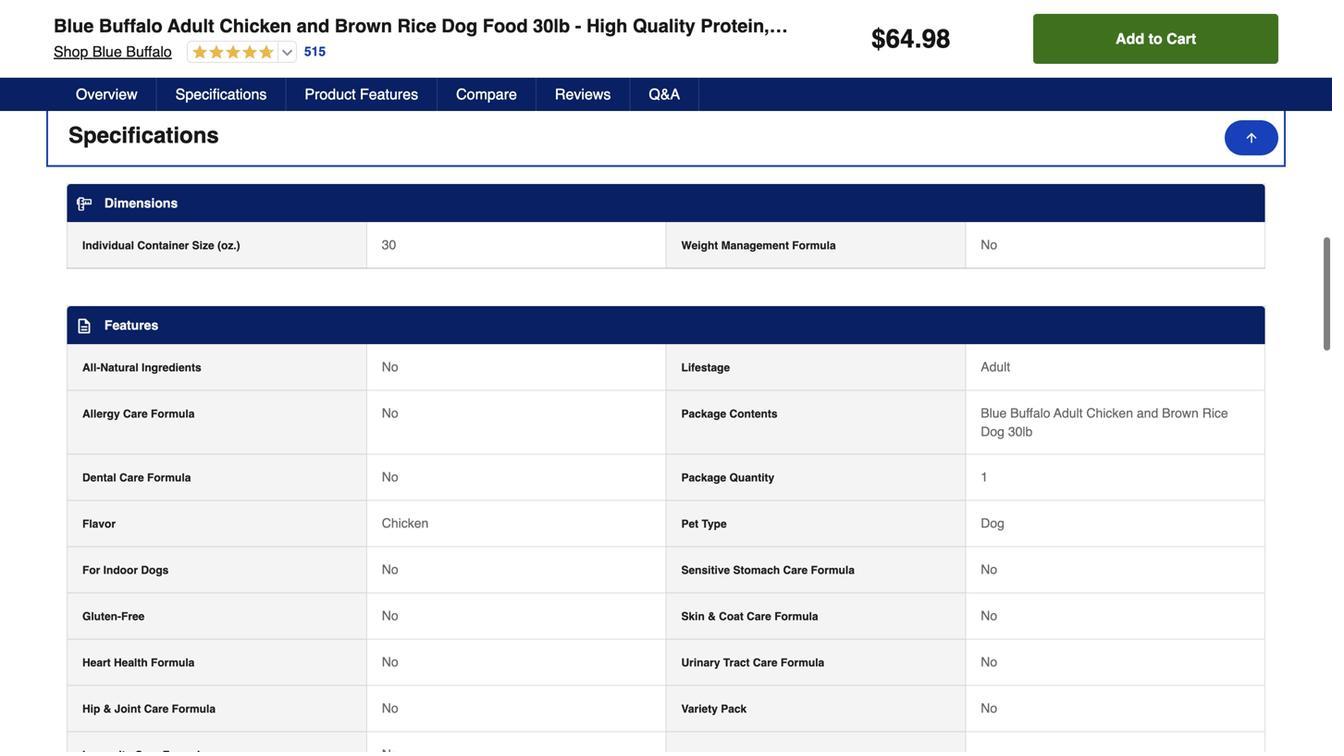 Task type: vqa. For each thing, say whether or not it's contained in the screenshot.


Task type: describe. For each thing, give the bounding box(es) containing it.
1
[[981, 470, 989, 484]]

$
[[872, 24, 886, 54]]

omega
[[689, 39, 729, 53]]

& left coat
[[708, 610, 716, 623]]

shiny
[[258, 57, 288, 71]]

rice for 30lb
[[1203, 406, 1229, 421]]

protein
[[155, 2, 194, 17]]

brown for 30lb
[[1163, 406, 1199, 421]]

promote
[[196, 57, 243, 71]]

contains
[[83, 39, 134, 53]]

care right the tract
[[753, 657, 778, 669]]

0 vertical spatial 6
[[1055, 15, 1065, 37]]

2 vertical spatial dog
[[981, 516, 1005, 531]]

skin
[[390, 57, 413, 71]]

help
[[368, 39, 392, 53]]

chevron up image
[[1246, 126, 1264, 145]]

muscles
[[543, 2, 590, 17]]

features
[[639, 39, 685, 53]]

contents
[[730, 408, 778, 421]]

indoor
[[103, 564, 138, 577]]

omega
[[953, 15, 1016, 37]]

size
[[192, 239, 214, 252]]

food
[[483, 15, 528, 37]]

compare
[[456, 86, 517, 103]]

1 horizontal spatial 3
[[1021, 15, 1031, 37]]

they
[[621, 2, 646, 17]]

buffalo for blue buffalo  adult chicken and brown rice dog food 30lb - high quality protein, wholesome grains, omega 3 & 6 fatty acids for healthy skin &
[[99, 15, 163, 37]]

package quantity
[[682, 471, 775, 484]]

specifications button down promote
[[157, 78, 286, 111]]

a
[[247, 57, 254, 71]]

ingredients
[[142, 361, 201, 374]]

management
[[722, 239, 789, 252]]

fatty
[[119, 57, 144, 71]]

carbohydrates
[[268, 39, 350, 53]]

package contents
[[682, 408, 778, 421]]

veggies
[[276, 20, 321, 35]]

shop blue buffalo
[[54, 43, 172, 60]]

lifestage
[[682, 361, 730, 374]]

care right allergy
[[123, 408, 148, 421]]

chicken
[[253, 2, 296, 17]]

0 horizontal spatial features
[[104, 318, 158, 333]]

all-
[[82, 361, 100, 374]]

$ 64 . 98
[[872, 24, 951, 54]]

urinary tract care formula
[[682, 657, 825, 669]]

acids
[[147, 57, 178, 71]]

& right healthy
[[1320, 15, 1333, 37]]

blue buffalo adult chicken and brown rice dog 30lb
[[981, 406, 1229, 439]]

sensitive
[[682, 564, 730, 577]]

dogs
[[141, 564, 169, 577]]

q&a button
[[631, 78, 700, 111]]

protein,
[[701, 15, 770, 37]]

98
[[922, 24, 951, 54]]

1 vertical spatial healthy
[[345, 57, 387, 71]]

allergy care formula
[[82, 408, 195, 421]]

gluten-free
[[82, 610, 145, 623]]

pet
[[682, 518, 699, 531]]

formula down ingredients at the top left of the page
[[151, 408, 195, 421]]

dog
[[363, 2, 385, 17]]

allergy
[[82, 408, 120, 421]]

variety pack
[[682, 703, 747, 716]]

for
[[82, 564, 100, 577]]

30lb inside blue buffalo adult chicken and brown rice dog 30lb
[[1009, 424, 1033, 439]]

care right joint
[[144, 703, 169, 716]]

(oz.)
[[218, 239, 240, 252]]

dental
[[82, 471, 116, 484]]

the
[[428, 39, 446, 53]]

contain
[[649, 2, 691, 17]]

2 vertical spatial chicken
[[382, 516, 429, 531]]

health
[[114, 657, 148, 669]]

heart
[[82, 657, 111, 669]]

6 inside high quality protein from real chicken helps your dog build and maintain healthy muscles plus they contain wholesome whole grains, garden veggies and fruit contains essential proteins and carbohydrates to help meet the energy needs of adult dogs, and features omega 3 and 6 fatty acids to promote a shiny coat and healthy skin
[[109, 57, 116, 71]]

your
[[335, 2, 360, 17]]

high inside high quality protein from real chicken helps your dog build and maintain healthy muscles plus they contain wholesome whole grains, garden veggies and fruit contains essential proteins and carbohydrates to help meet the energy needs of adult dogs, and features omega 3 and 6 fatty acids to promote a shiny coat and healthy skin
[[83, 2, 110, 17]]

blue buffalo  adult chicken and brown rice dog food 30lb - high quality protein, wholesome grains, omega 3 & 6 fatty acids for healthy skin &
[[54, 15, 1333, 37]]

0 horizontal spatial skin
[[682, 610, 705, 623]]

grains,
[[884, 15, 948, 37]]

1 vertical spatial blue
[[92, 43, 122, 60]]

high quality protein from real chicken helps your dog build and maintain healthy muscles plus they contain wholesome whole grains, garden veggies and fruit contains essential proteins and carbohydrates to help meet the energy needs of adult dogs, and features omega 3 and 6 fatty acids to promote a shiny coat and healthy skin
[[83, 2, 740, 71]]

weight management formula
[[682, 239, 836, 252]]

adult for blue buffalo  adult chicken and brown rice dog food 30lb - high quality protein, wholesome grains, omega 3 & 6 fatty acids for healthy skin &
[[167, 15, 214, 37]]

whole
[[152, 20, 186, 35]]

dimensions
[[104, 196, 178, 210]]

shop
[[54, 43, 88, 60]]

type
[[702, 518, 727, 531]]

adult
[[546, 39, 575, 53]]

fatty
[[1070, 15, 1114, 37]]

tract
[[724, 657, 750, 669]]

product features
[[305, 86, 418, 103]]



Task type: locate. For each thing, give the bounding box(es) containing it.
care right coat
[[747, 610, 772, 623]]

essential
[[138, 39, 189, 53]]

1 horizontal spatial 6
[[1055, 15, 1065, 37]]

formula right the tract
[[781, 657, 825, 669]]

blue down wholesome
[[92, 43, 122, 60]]

2 horizontal spatial adult
[[1054, 406, 1083, 421]]

buffalo
[[99, 15, 163, 37], [126, 43, 172, 60], [1011, 406, 1051, 421]]

0 horizontal spatial high
[[83, 2, 110, 17]]

brown for food
[[335, 15, 392, 37]]

quality
[[114, 2, 151, 17]]

1 vertical spatial package
[[682, 471, 727, 484]]

0 vertical spatial package
[[682, 408, 727, 421]]

0 horizontal spatial healthy
[[345, 57, 387, 71]]

0 vertical spatial blue
[[54, 15, 94, 37]]

coat
[[291, 57, 316, 71]]

specifications button down q&a
[[48, 107, 1285, 165]]

chicken inside blue buffalo adult chicken and brown rice dog 30lb
[[1087, 406, 1134, 421]]

product features button
[[286, 78, 438, 111]]

formula down sensitive stomach care formula
[[775, 610, 819, 623]]

from
[[198, 2, 224, 17]]

reviews button
[[537, 78, 631, 111]]

product
[[305, 86, 356, 103]]

package down lifestage
[[682, 408, 727, 421]]

2 package from the top
[[682, 471, 727, 484]]

dog for food
[[442, 15, 478, 37]]

stomach
[[734, 564, 780, 577]]

blue up shop
[[54, 15, 94, 37]]

skin left coat
[[682, 610, 705, 623]]

30lb
[[533, 15, 570, 37], [1009, 424, 1033, 439]]

dog inside blue buffalo adult chicken and brown rice dog 30lb
[[981, 424, 1005, 439]]

0 vertical spatial brown
[[335, 15, 392, 37]]

skin right healthy
[[1276, 15, 1315, 37]]

1 horizontal spatial rice
[[1203, 406, 1229, 421]]

pack
[[721, 703, 747, 716]]

flavor
[[82, 518, 116, 531]]

skin & coat care formula
[[682, 610, 819, 623]]

formula right dental
[[147, 471, 191, 484]]

& right hip
[[103, 703, 111, 716]]

add
[[1116, 30, 1145, 47]]

1 vertical spatial 3
[[732, 39, 740, 53]]

care
[[123, 408, 148, 421], [119, 471, 144, 484], [783, 564, 808, 577], [747, 610, 772, 623], [753, 657, 778, 669], [144, 703, 169, 716]]

q&a
[[649, 86, 680, 103]]

overview button
[[57, 78, 157, 111]]

1 vertical spatial dog
[[981, 424, 1005, 439]]

0 horizontal spatial chicken
[[220, 15, 292, 37]]

1 vertical spatial specifications
[[68, 122, 219, 148]]

no
[[981, 237, 998, 252], [382, 359, 399, 374], [382, 406, 399, 421], [382, 470, 399, 484], [382, 562, 399, 577], [981, 562, 998, 577], [382, 608, 399, 623], [981, 608, 998, 623], [382, 655, 399, 669], [981, 655, 998, 669], [382, 701, 399, 716], [981, 701, 998, 716]]

1 vertical spatial features
[[104, 318, 158, 333]]

1 package from the top
[[682, 408, 727, 421]]

notes image
[[77, 319, 92, 334]]

1 vertical spatial adult
[[981, 359, 1011, 374]]

0 vertical spatial adult
[[167, 15, 214, 37]]

0 vertical spatial buffalo
[[99, 15, 163, 37]]

cart
[[1167, 30, 1197, 47]]

to right add
[[1149, 30, 1163, 47]]

chicken for blue buffalo  adult chicken and brown rice dog food 30lb - high quality protein, wholesome grains, omega 3 & 6 fatty acids for healthy skin &
[[220, 15, 292, 37]]

3 right the omega
[[1021, 15, 1031, 37]]

dog for 30lb
[[981, 424, 1005, 439]]

to down fruit
[[353, 39, 364, 53]]

to inside button
[[1149, 30, 1163, 47]]

features
[[360, 86, 418, 103], [104, 318, 158, 333]]

pet type
[[682, 518, 727, 531]]

& left fatty
[[1036, 15, 1050, 37]]

1 horizontal spatial features
[[360, 86, 418, 103]]

1 horizontal spatial chicken
[[382, 516, 429, 531]]

0 vertical spatial 30lb
[[533, 15, 570, 37]]

specifications down "overview" button
[[68, 122, 219, 148]]

specifications down promote
[[176, 86, 267, 103]]

dog up '1'
[[981, 424, 1005, 439]]

add to cart
[[1116, 30, 1197, 47]]

0 vertical spatial rice
[[398, 15, 437, 37]]

features up all-natural ingredients
[[104, 318, 158, 333]]

formula right the stomach
[[811, 564, 855, 577]]

energy
[[450, 39, 490, 53]]

hip
[[82, 703, 100, 716]]

0 vertical spatial features
[[360, 86, 418, 103]]

garden
[[232, 20, 273, 35]]

1 vertical spatial skin
[[682, 610, 705, 623]]

1 horizontal spatial brown
[[1163, 406, 1199, 421]]

healthy up needs
[[497, 2, 539, 17]]

to right acids
[[181, 57, 192, 71]]

gluten-
[[82, 610, 121, 623]]

quality
[[633, 15, 696, 37]]

0 vertical spatial 3
[[1021, 15, 1031, 37]]

1 horizontal spatial 30lb
[[1009, 424, 1033, 439]]

6 left fatty
[[1055, 15, 1065, 37]]

needs
[[493, 39, 528, 53]]

care right the stomach
[[783, 564, 808, 577]]

0 vertical spatial healthy
[[497, 2, 539, 17]]

rice for food
[[398, 15, 437, 37]]

dog down '1'
[[981, 516, 1005, 531]]

dental care formula
[[82, 471, 191, 484]]

chicken for blue buffalo adult chicken and brown rice dog 30lb
[[1087, 406, 1134, 421]]

package up pet type
[[682, 471, 727, 484]]

dimensions image
[[77, 197, 92, 212]]

high up dogs,
[[587, 15, 628, 37]]

brown inside blue buffalo adult chicken and brown rice dog 30lb
[[1163, 406, 1199, 421]]

0 horizontal spatial rice
[[398, 15, 437, 37]]

1 horizontal spatial healthy
[[497, 2, 539, 17]]

add to cart button
[[1034, 14, 1279, 64]]

meet
[[396, 39, 425, 53]]

adult inside blue buffalo adult chicken and brown rice dog 30lb
[[1054, 406, 1083, 421]]

blue
[[54, 15, 94, 37], [92, 43, 122, 60], [981, 406, 1007, 421]]

blue up '1'
[[981, 406, 1007, 421]]

0 vertical spatial dog
[[442, 15, 478, 37]]

wholesome
[[83, 20, 149, 35]]

for indoor dogs
[[82, 564, 169, 577]]

care right dental
[[119, 471, 144, 484]]

0 horizontal spatial adult
[[167, 15, 214, 37]]

2 horizontal spatial to
[[1149, 30, 1163, 47]]

variety
[[682, 703, 718, 716]]

wholesome
[[775, 15, 879, 37]]

and
[[420, 2, 441, 17], [297, 15, 330, 37], [325, 20, 346, 35], [242, 39, 264, 53], [613, 39, 635, 53], [83, 57, 105, 71], [320, 57, 341, 71], [1137, 406, 1159, 421]]

formula
[[793, 239, 836, 252], [151, 408, 195, 421], [147, 471, 191, 484], [811, 564, 855, 577], [775, 610, 819, 623], [151, 657, 195, 669], [781, 657, 825, 669], [172, 703, 216, 716]]

all-natural ingredients
[[82, 361, 201, 374]]

real
[[227, 2, 249, 17]]

joint
[[114, 703, 141, 716]]

urinary
[[682, 657, 721, 669]]

overview
[[76, 86, 138, 103]]

0 horizontal spatial 3
[[732, 39, 740, 53]]

quantity
[[730, 471, 775, 484]]

features down skin on the top left of page
[[360, 86, 418, 103]]

fruit
[[350, 20, 371, 35]]

weight
[[682, 239, 718, 252]]

1 horizontal spatial high
[[587, 15, 628, 37]]

1 vertical spatial buffalo
[[126, 43, 172, 60]]

1 horizontal spatial to
[[353, 39, 364, 53]]

0 vertical spatial chicken
[[220, 15, 292, 37]]

1 vertical spatial rice
[[1203, 406, 1229, 421]]

2 vertical spatial blue
[[981, 406, 1007, 421]]

rice
[[398, 15, 437, 37], [1203, 406, 1229, 421]]

reviews
[[555, 86, 611, 103]]

features inside button
[[360, 86, 418, 103]]

blue for blue buffalo adult chicken and brown rice dog 30lb
[[981, 406, 1007, 421]]

0 vertical spatial specifications
[[176, 86, 267, 103]]

proteins
[[193, 39, 239, 53]]

and inside blue buffalo adult chicken and brown rice dog 30lb
[[1137, 406, 1159, 421]]

formula right health
[[151, 657, 195, 669]]

individual
[[82, 239, 134, 252]]

0 horizontal spatial to
[[181, 57, 192, 71]]

to
[[1149, 30, 1163, 47], [353, 39, 364, 53], [181, 57, 192, 71]]

maintain
[[445, 2, 494, 17]]

formula right management
[[793, 239, 836, 252]]

rice inside blue buffalo adult chicken and brown rice dog 30lb
[[1203, 406, 1229, 421]]

healthy
[[1204, 15, 1271, 37]]

for
[[1174, 15, 1199, 37]]

&
[[1036, 15, 1050, 37], [1320, 15, 1333, 37], [708, 610, 716, 623], [103, 703, 111, 716]]

0 horizontal spatial 6
[[109, 57, 116, 71]]

4.7 stars image
[[188, 44, 274, 62]]

1 vertical spatial brown
[[1163, 406, 1199, 421]]

3
[[1021, 15, 1031, 37], [732, 39, 740, 53]]

adult for blue buffalo adult chicken and brown rice dog 30lb
[[1054, 406, 1083, 421]]

0 vertical spatial skin
[[1276, 15, 1315, 37]]

arrow up image
[[1245, 131, 1260, 145]]

natural
[[100, 361, 139, 374]]

1 vertical spatial 30lb
[[1009, 424, 1033, 439]]

1 vertical spatial 6
[[109, 57, 116, 71]]

high
[[83, 2, 110, 17], [587, 15, 628, 37]]

2 horizontal spatial chicken
[[1087, 406, 1134, 421]]

package for blue buffalo adult chicken and brown rice dog 30lb
[[682, 408, 727, 421]]

1 vertical spatial chicken
[[1087, 406, 1134, 421]]

1 horizontal spatial adult
[[981, 359, 1011, 374]]

3 down protein,
[[732, 39, 740, 53]]

6 down contains
[[109, 57, 116, 71]]

2 vertical spatial adult
[[1054, 406, 1083, 421]]

dog up energy
[[442, 15, 478, 37]]

buffalo for blue buffalo adult chicken and brown rice dog 30lb
[[1011, 406, 1051, 421]]

buffalo inside blue buffalo adult chicken and brown rice dog 30lb
[[1011, 406, 1051, 421]]

high up wholesome
[[83, 2, 110, 17]]

blue inside blue buffalo adult chicken and brown rice dog 30lb
[[981, 406, 1007, 421]]

formula right joint
[[172, 703, 216, 716]]

2 vertical spatial buffalo
[[1011, 406, 1051, 421]]

individual container size (oz.)
[[82, 239, 240, 252]]

.
[[915, 24, 922, 54]]

3 inside high quality protein from real chicken helps your dog build and maintain healthy muscles plus they contain wholesome whole grains, garden veggies and fruit contains essential proteins and carbohydrates to help meet the energy needs of adult dogs, and features omega 3 and 6 fatty acids to promote a shiny coat and healthy skin
[[732, 39, 740, 53]]

1 horizontal spatial skin
[[1276, 15, 1315, 37]]

sensitive stomach care formula
[[682, 564, 855, 577]]

0 horizontal spatial 30lb
[[533, 15, 570, 37]]

blue for blue buffalo  adult chicken and brown rice dog food 30lb - high quality protein, wholesome grains, omega 3 & 6 fatty acids for healthy skin &
[[54, 15, 94, 37]]

30
[[382, 237, 396, 252]]

heart health formula
[[82, 657, 195, 669]]

acids
[[1119, 15, 1169, 37]]

0 horizontal spatial brown
[[335, 15, 392, 37]]

healthy
[[497, 2, 539, 17], [345, 57, 387, 71]]

package for 1
[[682, 471, 727, 484]]

helps
[[300, 2, 331, 17]]

healthy down help
[[345, 57, 387, 71]]

container
[[137, 239, 189, 252]]

compare button
[[438, 78, 537, 111]]



